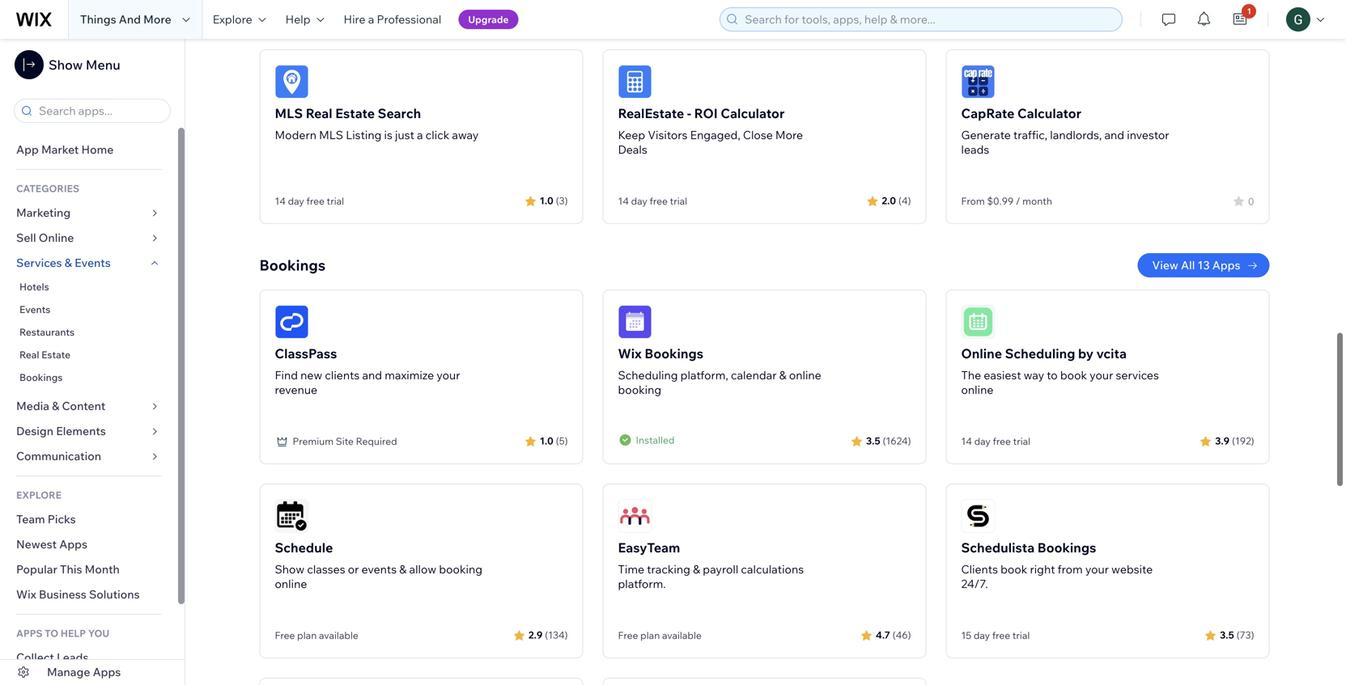 Task type: vqa. For each thing, say whether or not it's contained in the screenshot.


Task type: locate. For each thing, give the bounding box(es) containing it.
1 horizontal spatial show
[[275, 563, 305, 577]]

and left investor
[[1105, 128, 1125, 142]]

bookings
[[259, 256, 326, 274], [645, 346, 704, 362], [19, 372, 63, 384], [1038, 540, 1097, 556]]

events down hotels
[[19, 304, 50, 316]]

month
[[85, 563, 120, 577]]

sell
[[16, 231, 36, 245]]

a right hire
[[368, 12, 374, 26]]

0 horizontal spatial online
[[275, 577, 307, 591]]

0 vertical spatial online
[[789, 368, 822, 383]]

newest apps
[[16, 538, 87, 552]]

2 horizontal spatial apps
[[1213, 258, 1241, 272]]

calculator up traffic,
[[1018, 105, 1082, 121]]

your for classpass
[[437, 368, 460, 383]]

and right clients at the bottom left
[[362, 368, 382, 383]]

hotels
[[19, 281, 49, 293]]

view
[[1152, 258, 1179, 272]]

upgrade
[[468, 13, 509, 26]]

free for realestate
[[650, 195, 668, 207]]

1 vertical spatial booking
[[439, 563, 483, 577]]

0 horizontal spatial more
[[143, 12, 171, 26]]

real estate link
[[0, 344, 178, 367]]

2.0
[[882, 195, 896, 207]]

0 vertical spatial a
[[368, 12, 374, 26]]

scheduling inside online scheduling by vcita the easiest way to book your services online
[[1005, 346, 1076, 362]]

wix inside 'wix business solutions' link
[[16, 588, 36, 602]]

0 horizontal spatial book
[[1001, 563, 1028, 577]]

classes
[[307, 563, 345, 577]]

bookings up platform,
[[645, 346, 704, 362]]

2 1.0 from the top
[[540, 435, 554, 447]]

plan for schedule
[[297, 630, 317, 642]]

apps for manage apps
[[93, 666, 121, 680]]

trial for scheduling
[[1013, 436, 1031, 448]]

online
[[39, 231, 74, 245], [961, 346, 1002, 362]]

traffic,
[[1014, 128, 1048, 142]]

wix down wix bookings logo at the top of the page
[[618, 346, 642, 362]]

1 vertical spatial estate
[[41, 349, 71, 361]]

15
[[961, 630, 972, 642]]

1 available from the left
[[319, 630, 359, 642]]

online inside sidebar element
[[39, 231, 74, 245]]

you
[[88, 628, 109, 640]]

3.5 for 3.5 (73)
[[1220, 629, 1234, 642]]

online inside online scheduling by vcita the easiest way to book your services online
[[961, 383, 994, 397]]

1 free from the left
[[275, 630, 295, 642]]

1 horizontal spatial scheduling
[[1005, 346, 1076, 362]]

1 vertical spatial real
[[19, 349, 39, 361]]

bookings inside 'schedulista bookings clients book right from your website 24/7.'
[[1038, 540, 1097, 556]]

easyteam
[[618, 540, 680, 556]]

apps up the this
[[59, 538, 87, 552]]

month
[[1023, 195, 1052, 207]]

day for realestate
[[631, 195, 648, 207]]

1
[[1247, 6, 1252, 16]]

1 horizontal spatial real
[[306, 105, 332, 121]]

0 vertical spatial 1.0
[[540, 195, 554, 207]]

& right calendar
[[779, 368, 787, 383]]

1 1.0 from the top
[[540, 195, 554, 207]]

0 horizontal spatial apps
[[59, 538, 87, 552]]

0 horizontal spatial 14 day free trial
[[275, 195, 344, 207]]

free down the modern
[[307, 195, 325, 207]]

the
[[961, 368, 981, 383]]

trial for -
[[670, 195, 688, 207]]

1 calculator from the left
[[721, 105, 785, 121]]

day right the 15
[[974, 630, 990, 642]]

0 vertical spatial real
[[306, 105, 332, 121]]

1.0 (5)
[[540, 435, 568, 447]]

free plan available down classes on the left of page
[[275, 630, 359, 642]]

scheduling up way
[[1005, 346, 1076, 362]]

14 for mls real estate search
[[275, 195, 286, 207]]

1 horizontal spatial 3.5
[[1220, 629, 1234, 642]]

Search apps... field
[[34, 100, 165, 122]]

free plan available
[[275, 630, 359, 642], [618, 630, 702, 642]]

search
[[378, 105, 421, 121]]

free right the 15
[[992, 630, 1011, 642]]

0 horizontal spatial available
[[319, 630, 359, 642]]

schedule logo image
[[275, 500, 309, 534]]

free down visitors
[[650, 195, 668, 207]]

1 vertical spatial online
[[961, 346, 1002, 362]]

0 horizontal spatial scheduling
[[618, 368, 678, 383]]

0 horizontal spatial events
[[19, 304, 50, 316]]

day
[[288, 195, 304, 207], [631, 195, 648, 207], [974, 436, 991, 448], [974, 630, 990, 642]]

platform.
[[618, 577, 666, 591]]

& left allow
[[399, 563, 407, 577]]

bookings up from
[[1038, 540, 1097, 556]]

communication link
[[0, 444, 178, 470]]

/
[[1016, 195, 1021, 207]]

sell online link
[[0, 226, 178, 251]]

your inside the classpass find new clients and maximize your revenue
[[437, 368, 460, 383]]

free for schedule
[[275, 630, 295, 642]]

day down the on the bottom right of the page
[[974, 436, 991, 448]]

14 day free trial for mls
[[275, 195, 344, 207]]

booking inside "wix bookings scheduling platform, calendar & online booking"
[[618, 383, 662, 397]]

all
[[1181, 258, 1195, 272]]

2 vertical spatial apps
[[93, 666, 121, 680]]

& left payroll
[[693, 563, 700, 577]]

easiest
[[984, 368, 1021, 383]]

1 vertical spatial scheduling
[[618, 368, 678, 383]]

events inside services & events link
[[75, 256, 111, 270]]

3.5
[[866, 435, 881, 447], [1220, 629, 1234, 642]]

online inside online scheduling by vcita the easiest way to book your services online
[[961, 346, 1002, 362]]

1 horizontal spatial apps
[[93, 666, 121, 680]]

0 vertical spatial scheduling
[[1005, 346, 1076, 362]]

0 horizontal spatial mls
[[275, 105, 303, 121]]

business
[[39, 588, 86, 602]]

book inside 'schedulista bookings clients book right from your website 24/7.'
[[1001, 563, 1028, 577]]

online
[[789, 368, 822, 383], [961, 383, 994, 397], [275, 577, 307, 591]]

real estate
[[19, 349, 71, 361]]

0 horizontal spatial a
[[368, 12, 374, 26]]

online scheduling by vcita  logo image
[[961, 305, 995, 339]]

0 horizontal spatial free
[[275, 630, 295, 642]]

online right calendar
[[789, 368, 822, 383]]

trial
[[327, 195, 344, 207], [670, 195, 688, 207], [1013, 436, 1031, 448], [1013, 630, 1030, 642]]

1 vertical spatial more
[[776, 128, 803, 142]]

$0.99
[[987, 195, 1014, 207]]

a right the just on the left top of the page
[[417, 128, 423, 142]]

1 vertical spatial events
[[19, 304, 50, 316]]

and
[[119, 12, 141, 26]]

2 horizontal spatial 14
[[961, 436, 972, 448]]

2 plan from the left
[[641, 630, 660, 642]]

your right from
[[1086, 563, 1109, 577]]

0 horizontal spatial and
[[362, 368, 382, 383]]

14 for realestate - roi calculator
[[618, 195, 629, 207]]

0 vertical spatial wix
[[618, 346, 642, 362]]

day down the modern
[[288, 195, 304, 207]]

2 free from the left
[[618, 630, 638, 642]]

caprate calculator  logo image
[[961, 65, 995, 99]]

1 horizontal spatial online
[[961, 346, 1002, 362]]

vcita
[[1097, 346, 1127, 362]]

bookings down real estate at bottom
[[19, 372, 63, 384]]

1.0 left (5)
[[540, 435, 554, 447]]

design
[[16, 424, 53, 438]]

free plan available for easyteam
[[618, 630, 702, 642]]

manage apps
[[47, 666, 121, 680]]

online down the on the bottom right of the page
[[961, 383, 994, 397]]

14 for online scheduling by vcita
[[961, 436, 972, 448]]

explore
[[16, 489, 61, 502]]

calculator inside caprate calculator generate traffic, landlords, and investor leads
[[1018, 105, 1082, 121]]

professional
[[377, 12, 442, 26]]

free for easyteam
[[618, 630, 638, 642]]

premium
[[293, 436, 334, 448]]

0 horizontal spatial estate
[[41, 349, 71, 361]]

2 available from the left
[[662, 630, 702, 642]]

events down "sell online" link
[[75, 256, 111, 270]]

14 day free trial down the modern
[[275, 195, 344, 207]]

1 horizontal spatial online
[[789, 368, 822, 383]]

1 horizontal spatial a
[[417, 128, 423, 142]]

leads
[[961, 142, 990, 157]]

1 horizontal spatial free
[[618, 630, 638, 642]]

1 vertical spatial 1.0
[[540, 435, 554, 447]]

&
[[65, 256, 72, 270], [779, 368, 787, 383], [52, 399, 59, 413], [399, 563, 407, 577], [693, 563, 700, 577]]

schedulista bookings logo image
[[961, 500, 995, 534]]

1.0 for realestate
[[540, 195, 554, 207]]

1 horizontal spatial book
[[1061, 368, 1087, 383]]

1 vertical spatial a
[[417, 128, 423, 142]]

schedulista bookings clients book right from your website 24/7.
[[961, 540, 1153, 591]]

& inside "wix bookings scheduling platform, calendar & online booking"
[[779, 368, 787, 383]]

mls up the modern
[[275, 105, 303, 121]]

events
[[362, 563, 397, 577]]

calculator
[[721, 105, 785, 121], [1018, 105, 1082, 121]]

available down platform.
[[662, 630, 702, 642]]

0 horizontal spatial booking
[[439, 563, 483, 577]]

0 horizontal spatial wix
[[16, 588, 36, 602]]

communication
[[16, 449, 104, 464]]

booking right allow
[[439, 563, 483, 577]]

plan
[[297, 630, 317, 642], [641, 630, 660, 642]]

mls real estate search logo image
[[275, 65, 309, 99]]

more right close
[[776, 128, 803, 142]]

show left menu
[[49, 57, 83, 73]]

booking inside "schedule show classes or events & allow booking online"
[[439, 563, 483, 577]]

0 vertical spatial 3.5
[[866, 435, 881, 447]]

estate
[[335, 105, 375, 121], [41, 349, 71, 361]]

available
[[319, 630, 359, 642], [662, 630, 702, 642]]

0 vertical spatial show
[[49, 57, 83, 73]]

0 vertical spatial apps
[[1213, 258, 1241, 272]]

your down vcita
[[1090, 368, 1114, 383]]

day for mls
[[288, 195, 304, 207]]

your right the maximize
[[437, 368, 460, 383]]

available down classes on the left of page
[[319, 630, 359, 642]]

1 horizontal spatial plan
[[641, 630, 660, 642]]

easyteam logo image
[[618, 500, 652, 534]]

0 horizontal spatial plan
[[297, 630, 317, 642]]

restaurants link
[[0, 321, 178, 344]]

available for easyteam
[[662, 630, 702, 642]]

0 horizontal spatial calculator
[[721, 105, 785, 121]]

2 vertical spatial online
[[275, 577, 307, 591]]

2 horizontal spatial 14 day free trial
[[961, 436, 1031, 448]]

& right media
[[52, 399, 59, 413]]

1 horizontal spatial booking
[[618, 383, 662, 397]]

14 down the modern
[[275, 195, 286, 207]]

0 horizontal spatial real
[[19, 349, 39, 361]]

easyteam time tracking & payroll calculations platform.
[[618, 540, 804, 591]]

wix down popular
[[16, 588, 36, 602]]

bookings inside sidebar element
[[19, 372, 63, 384]]

1 vertical spatial wix
[[16, 588, 36, 602]]

your inside 'schedulista bookings clients book right from your website 24/7.'
[[1086, 563, 1109, 577]]

generate
[[961, 128, 1011, 142]]

book
[[1061, 368, 1087, 383], [1001, 563, 1028, 577]]

1 horizontal spatial events
[[75, 256, 111, 270]]

0 vertical spatial mls
[[275, 105, 303, 121]]

a
[[368, 12, 374, 26], [417, 128, 423, 142]]

1 vertical spatial online
[[961, 383, 994, 397]]

close
[[743, 128, 773, 142]]

4.7
[[876, 629, 890, 642]]

to
[[45, 628, 58, 640]]

book right to
[[1061, 368, 1087, 383]]

1 horizontal spatial wix
[[618, 346, 642, 362]]

0 vertical spatial booking
[[618, 383, 662, 397]]

wix inside "wix bookings scheduling platform, calendar & online booking"
[[618, 346, 642, 362]]

1 horizontal spatial and
[[1105, 128, 1125, 142]]

14 down deals
[[618, 195, 629, 207]]

apps right 13 at the right
[[1213, 258, 1241, 272]]

1 vertical spatial book
[[1001, 563, 1028, 577]]

classpass
[[275, 346, 337, 362]]

estate down restaurants
[[41, 349, 71, 361]]

online inside "wix bookings scheduling platform, calendar & online booking"
[[789, 368, 822, 383]]

explore
[[213, 12, 252, 26]]

online up the on the bottom right of the page
[[961, 346, 1002, 362]]

app market home
[[16, 142, 114, 157]]

1 vertical spatial 3.5
[[1220, 629, 1234, 642]]

1 horizontal spatial mls
[[319, 128, 343, 142]]

home
[[81, 142, 114, 157]]

3.5 left "(73)"
[[1220, 629, 1234, 642]]

online down classes on the left of page
[[275, 577, 307, 591]]

book down schedulista
[[1001, 563, 1028, 577]]

show menu button
[[15, 50, 120, 79]]

events inside events link
[[19, 304, 50, 316]]

mls left listing
[[319, 128, 343, 142]]

marketing
[[16, 206, 71, 220]]

booking up installed
[[618, 383, 662, 397]]

(73)
[[1237, 629, 1255, 642]]

1 horizontal spatial free plan available
[[618, 630, 702, 642]]

0 horizontal spatial show
[[49, 57, 83, 73]]

1 horizontal spatial 14
[[618, 195, 629, 207]]

1 horizontal spatial estate
[[335, 105, 375, 121]]

more right and
[[143, 12, 171, 26]]

1 horizontal spatial more
[[776, 128, 803, 142]]

online up services & events
[[39, 231, 74, 245]]

apps right manage in the bottom of the page
[[93, 666, 121, 680]]

to
[[1047, 368, 1058, 383]]

0 vertical spatial estate
[[335, 105, 375, 121]]

team
[[16, 513, 45, 527]]

realestate - roi calculator logo image
[[618, 65, 652, 99]]

15 day free trial
[[961, 630, 1030, 642]]

free down the easiest
[[993, 436, 1011, 448]]

and
[[1105, 128, 1125, 142], [362, 368, 382, 383]]

estate up listing
[[335, 105, 375, 121]]

engaged,
[[690, 128, 741, 142]]

wix business solutions
[[16, 588, 140, 602]]

1 vertical spatial show
[[275, 563, 305, 577]]

2 free plan available from the left
[[618, 630, 702, 642]]

1 free plan available from the left
[[275, 630, 359, 642]]

plan down platform.
[[641, 630, 660, 642]]

plan down classes on the left of page
[[297, 630, 317, 642]]

your inside online scheduling by vcita the easiest way to book your services online
[[1090, 368, 1114, 383]]

calculator up close
[[721, 105, 785, 121]]

14 down the on the bottom right of the page
[[961, 436, 972, 448]]

0 horizontal spatial free plan available
[[275, 630, 359, 642]]

0 horizontal spatial online
[[39, 231, 74, 245]]

0 vertical spatial book
[[1061, 368, 1087, 383]]

(192)
[[1232, 435, 1255, 447]]

book inside online scheduling by vcita the easiest way to book your services online
[[1061, 368, 1087, 383]]

team picks
[[16, 513, 76, 527]]

payroll
[[703, 563, 739, 577]]

1 vertical spatial and
[[362, 368, 382, 383]]

services & events link
[[0, 251, 178, 276]]

show down the schedule
[[275, 563, 305, 577]]

0 horizontal spatial 14
[[275, 195, 286, 207]]

platform,
[[681, 368, 729, 383]]

show inside 'button'
[[49, 57, 83, 73]]

3.5 left (1624) at bottom right
[[866, 435, 881, 447]]

menu
[[86, 57, 120, 73]]

14 day free trial down the easiest
[[961, 436, 1031, 448]]

1 horizontal spatial calculator
[[1018, 105, 1082, 121]]

scheduling down wix bookings logo at the top of the page
[[618, 368, 678, 383]]

0 vertical spatial and
[[1105, 128, 1125, 142]]

wix for bookings
[[618, 346, 642, 362]]

14 day free trial down deals
[[618, 195, 688, 207]]

1.0 left (3)
[[540, 195, 554, 207]]

0 vertical spatial online
[[39, 231, 74, 245]]

1 plan from the left
[[297, 630, 317, 642]]

1 horizontal spatial 14 day free trial
[[618, 195, 688, 207]]

popular
[[16, 563, 57, 577]]

free plan available down platform.
[[618, 630, 702, 642]]

0 horizontal spatial 3.5
[[866, 435, 881, 447]]

modern
[[275, 128, 317, 142]]

1 vertical spatial apps
[[59, 538, 87, 552]]

0
[[1248, 196, 1255, 208]]

2 calculator from the left
[[1018, 105, 1082, 121]]

0 vertical spatial events
[[75, 256, 111, 270]]

1 horizontal spatial available
[[662, 630, 702, 642]]

2 horizontal spatial online
[[961, 383, 994, 397]]

real up the modern
[[306, 105, 332, 121]]

real down restaurants
[[19, 349, 39, 361]]

day down deals
[[631, 195, 648, 207]]

wix bookings logo image
[[618, 305, 652, 339]]



Task type: describe. For each thing, give the bounding box(es) containing it.
required
[[356, 436, 397, 448]]

or
[[348, 563, 359, 577]]

free for mls
[[307, 195, 325, 207]]

estate inside the mls real estate search modern mls listing is just a click away
[[335, 105, 375, 121]]

24/7.
[[961, 577, 988, 591]]

trial for real
[[327, 195, 344, 207]]

1.0 for wix
[[540, 435, 554, 447]]

app market home link
[[0, 138, 178, 163]]

caprate calculator generate traffic, landlords, and investor leads
[[961, 105, 1170, 157]]

newest apps link
[[0, 533, 178, 558]]

from
[[1058, 563, 1083, 577]]

13
[[1198, 258, 1210, 272]]

plan for easyteam
[[641, 630, 660, 642]]

free for online
[[993, 436, 1011, 448]]

estate inside sidebar element
[[41, 349, 71, 361]]

keep
[[618, 128, 645, 142]]

picks
[[48, 513, 76, 527]]

manage apps link
[[0, 661, 185, 686]]

3.9 (192)
[[1215, 435, 1255, 447]]

calculations
[[741, 563, 804, 577]]

clients
[[961, 563, 998, 577]]

4.7 (46)
[[876, 629, 911, 642]]

landlords,
[[1050, 128, 1102, 142]]

sidebar element
[[0, 39, 185, 686]]

bookings link
[[0, 367, 178, 389]]

wix for business
[[16, 588, 36, 602]]

bookings up the classpass logo
[[259, 256, 326, 274]]

& inside "schedule show classes or events & allow booking online"
[[399, 563, 407, 577]]

bookings inside "wix bookings scheduling platform, calendar & online booking"
[[645, 346, 704, 362]]

caprate
[[961, 105, 1015, 121]]

revenue
[[275, 383, 317, 397]]

free plan available for schedule
[[275, 630, 359, 642]]

real inside the mls real estate search modern mls listing is just a click away
[[306, 105, 332, 121]]

click
[[426, 128, 450, 142]]

by
[[1078, 346, 1094, 362]]

classpass logo image
[[275, 305, 309, 339]]

design elements
[[16, 424, 106, 438]]

available for schedule
[[319, 630, 359, 642]]

solutions
[[89, 588, 140, 602]]

0 vertical spatial more
[[143, 12, 171, 26]]

(4)
[[899, 195, 911, 207]]

find
[[275, 368, 298, 383]]

view all 13 apps
[[1152, 258, 1241, 272]]

media & content link
[[0, 394, 178, 419]]

booking for wix
[[618, 383, 662, 397]]

apps for newest apps
[[59, 538, 87, 552]]

services
[[1116, 368, 1159, 383]]

this
[[60, 563, 82, 577]]

away
[[452, 128, 479, 142]]

just
[[395, 128, 414, 142]]

free for schedulista
[[992, 630, 1011, 642]]

a inside the mls real estate search modern mls listing is just a click away
[[417, 128, 423, 142]]

website
[[1112, 563, 1153, 577]]

a inside hire a professional link
[[368, 12, 374, 26]]

site
[[336, 436, 354, 448]]

manage
[[47, 666, 90, 680]]

your for schedulista bookings
[[1086, 563, 1109, 577]]

wix business solutions link
[[0, 583, 178, 608]]

investor
[[1127, 128, 1170, 142]]

services
[[16, 256, 62, 270]]

listing
[[346, 128, 382, 142]]

newest
[[16, 538, 57, 552]]

schedulista
[[961, 540, 1035, 556]]

right
[[1030, 563, 1055, 577]]

day for online
[[974, 436, 991, 448]]

(3)
[[556, 195, 568, 207]]

1 vertical spatial mls
[[319, 128, 343, 142]]

marketing link
[[0, 201, 178, 226]]

app
[[16, 142, 39, 157]]

clients
[[325, 368, 360, 383]]

media & content
[[16, 399, 105, 413]]

sell online
[[16, 231, 74, 245]]

help
[[286, 12, 311, 26]]

3.9
[[1215, 435, 1230, 447]]

calculator inside realestate - roi calculator keep visitors engaged, close more deals
[[721, 105, 785, 121]]

and inside the classpass find new clients and maximize your revenue
[[362, 368, 382, 383]]

time
[[618, 563, 645, 577]]

collect leads link
[[0, 646, 178, 671]]

(5)
[[556, 435, 568, 447]]

categories
[[16, 183, 79, 195]]

(134)
[[545, 629, 568, 642]]

day for schedulista
[[974, 630, 990, 642]]

show inside "schedule show classes or events & allow booking online"
[[275, 563, 305, 577]]

help
[[61, 628, 86, 640]]

visitors
[[648, 128, 688, 142]]

14 day free trial for realestate
[[618, 195, 688, 207]]

3.5 for 3.5 (1624)
[[866, 435, 881, 447]]

2.9
[[529, 629, 543, 642]]

14 day free trial for online
[[961, 436, 1031, 448]]

trial for bookings
[[1013, 630, 1030, 642]]

2.9 (134)
[[529, 629, 568, 642]]

installed
[[636, 434, 675, 447]]

& right services
[[65, 256, 72, 270]]

design elements link
[[0, 419, 178, 444]]

premium site required
[[293, 436, 397, 448]]

realestate - roi calculator keep visitors engaged, close more deals
[[618, 105, 803, 157]]

schedule
[[275, 540, 333, 556]]

Search for tools, apps, help & more... field
[[740, 8, 1118, 31]]

deals
[[618, 142, 648, 157]]

& inside easyteam time tracking & payroll calculations platform.
[[693, 563, 700, 577]]

media
[[16, 399, 49, 413]]

things and more
[[80, 12, 171, 26]]

hotels link
[[0, 276, 178, 299]]

more inside realestate - roi calculator keep visitors engaged, close more deals
[[776, 128, 803, 142]]

collect
[[16, 651, 54, 665]]

and inside caprate calculator generate traffic, landlords, and investor leads
[[1105, 128, 1125, 142]]

way
[[1024, 368, 1045, 383]]

scheduling inside "wix bookings scheduling platform, calendar & online booking"
[[618, 368, 678, 383]]

tracking
[[647, 563, 691, 577]]

content
[[62, 399, 105, 413]]

popular this month
[[16, 563, 120, 577]]

online inside "schedule show classes or events & allow booking online"
[[275, 577, 307, 591]]

2.0 (4)
[[882, 195, 911, 207]]

booking for schedule
[[439, 563, 483, 577]]

mls real estate search modern mls listing is just a click away
[[275, 105, 479, 142]]

apps to help you
[[16, 628, 109, 640]]

calendar
[[731, 368, 777, 383]]

market
[[41, 142, 79, 157]]

show menu
[[49, 57, 120, 73]]

maximize
[[385, 368, 434, 383]]

1 button
[[1223, 0, 1258, 39]]

real inside sidebar element
[[19, 349, 39, 361]]



